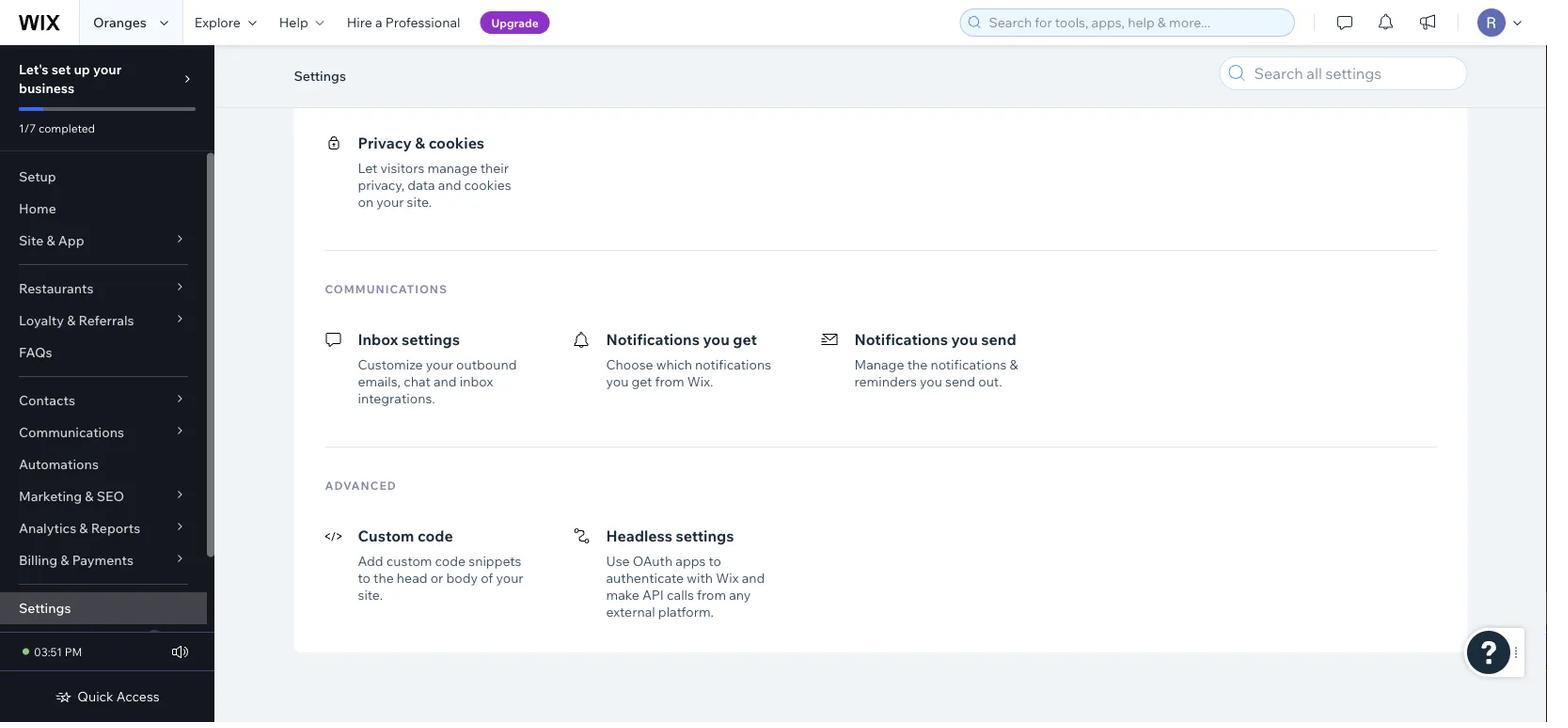 Task type: vqa. For each thing, say whether or not it's contained in the screenshot.
VISIT HELP CENTER
no



Task type: describe. For each thing, give the bounding box(es) containing it.
security,
[[1193, 36, 1244, 52]]

payments
[[72, 552, 134, 569]]

choose
[[606, 357, 654, 373]]

automations
[[19, 456, 99, 473]]

api
[[643, 587, 664, 604]]

notifications for send
[[931, 357, 1007, 373]]

upgrade
[[384, 36, 436, 52]]

manage inside connect, manage and edit your website's address.
[[665, 19, 715, 35]]

home link
[[0, 193, 207, 225]]

settings for headless settings
[[676, 527, 734, 546]]

hire a professional
[[347, 14, 461, 31]]

site
[[19, 232, 44, 249]]

customize
[[358, 357, 423, 373]]

explore
[[195, 14, 241, 31]]

setup link
[[0, 161, 207, 193]]

and inside compare website plans and upgrade your subscription.
[[358, 36, 381, 52]]

headless
[[606, 527, 673, 546]]

1 vertical spatial send
[[946, 374, 976, 390]]

which
[[657, 357, 692, 373]]

manage site members' signup & login security, profile privacy and permissions.
[[1103, 19, 1244, 86]]

1 horizontal spatial communications
[[325, 282, 448, 296]]

profile
[[1103, 53, 1143, 69]]

of
[[481, 570, 493, 587]]

setup
[[19, 168, 56, 185]]

access
[[116, 689, 160, 705]]

connect,
[[606, 19, 662, 35]]

settings for inbox settings
[[402, 330, 460, 349]]

headless settings use oauth apps to authenticate with wix and make api calls from any external platform.
[[606, 527, 765, 621]]

marketing
[[19, 488, 82, 505]]

app
[[58, 232, 84, 249]]

notifications you send manage the notifications & reminders you send out.
[[855, 330, 1019, 390]]

custom code add custom code snippets to the head or body of your site.
[[358, 527, 524, 604]]

1 vertical spatial get
[[632, 374, 652, 390]]

from inside headless settings use oauth apps to authenticate with wix and make api calls from any external platform.
[[697, 587, 726, 604]]

and inside "manage site members' signup & login security, profile privacy and permissions."
[[1193, 53, 1216, 69]]

manage inside privacy & cookies let visitors manage their privacy, data and cookies on your site.
[[428, 160, 478, 176]]

billing
[[19, 552, 58, 569]]

quick access
[[77, 689, 160, 705]]

site inside "manage site members' signup & login security, profile privacy and permissions."
[[1156, 19, 1178, 35]]

professional
[[385, 14, 461, 31]]

manage inside notifications you send manage the notifications & reminders you send out.
[[855, 357, 905, 373]]

any
[[729, 587, 751, 604]]

your inside connect, manage and edit your website's address.
[[606, 36, 634, 52]]

home
[[19, 200, 56, 217]]

subscription.
[[358, 53, 437, 69]]

privacy
[[358, 134, 412, 152]]

members'
[[1181, 19, 1242, 35]]

their inside privacy & cookies let visitors manage their privacy, data and cookies on your site.
[[480, 160, 509, 176]]

signup
[[1103, 36, 1145, 52]]

settings button
[[285, 62, 356, 90]]

manage site members' signup & login security, profile privacy and permissions. button
[[1056, 0, 1316, 104]]

calls
[[667, 587, 694, 604]]

chat
[[404, 374, 431, 390]]

communications-section element
[[311, 300, 1451, 424]]

upgrade
[[492, 16, 539, 30]]

website's
[[637, 36, 693, 52]]

address.
[[696, 36, 748, 52]]

your inside custom code add custom code snippets to the head or body of your site.
[[496, 570, 524, 587]]

1/7
[[19, 121, 36, 135]]

inbox
[[460, 374, 493, 390]]

external
[[606, 604, 656, 621]]

loyalty & referrals button
[[0, 305, 207, 337]]

billing & payments button
[[0, 545, 207, 577]]

visitors
[[381, 160, 425, 176]]

connect, manage and edit your website's address. button
[[559, 0, 819, 81]]

privacy & cookies let visitors manage their privacy, data and cookies on your site.
[[358, 134, 511, 210]]

notifications you get choose which notifications you get from wix.
[[606, 330, 772, 390]]

analytics & reports
[[19, 520, 140, 537]]

notifications for notifications you get
[[606, 330, 700, 349]]

their inside invite people to work on this site and set their permissions.
[[953, 36, 982, 52]]

make
[[606, 587, 640, 604]]

site & app
[[19, 232, 84, 249]]

03:51 pm
[[34, 645, 82, 659]]

site. for cookies
[[407, 194, 432, 210]]

1 horizontal spatial send
[[982, 330, 1017, 349]]

apps
[[676, 553, 706, 570]]

and inside inbox settings customize your outbound emails, chat and inbox integrations.
[[434, 374, 457, 390]]

& inside notifications you send manage the notifications & reminders you send out.
[[1010, 357, 1019, 373]]

connect, manage and edit your website's address.
[[606, 19, 768, 52]]

1 vertical spatial cookies
[[464, 177, 511, 193]]

platform.
[[659, 604, 714, 621]]

analytics
[[19, 520, 76, 537]]

faqs
[[19, 344, 52, 361]]

or
[[431, 570, 444, 587]]

contacts button
[[0, 385, 207, 417]]

and inside headless settings use oauth apps to authenticate with wix and make api calls from any external platform.
[[742, 570, 765, 587]]

to inside custom code add custom code snippets to the head or body of your site.
[[358, 570, 371, 587]]

& for reports
[[79, 520, 88, 537]]

advanced-section element
[[311, 497, 1451, 638]]

billing & payments
[[19, 552, 134, 569]]

advanced
[[325, 478, 397, 493]]

inbox
[[358, 330, 398, 349]]

faqs link
[[0, 337, 207, 369]]

let's
[[19, 61, 49, 78]]

wix.
[[688, 374, 714, 390]]

and inside privacy & cookies let visitors manage their privacy, data and cookies on your site.
[[438, 177, 461, 193]]

settings for the settings link
[[19, 600, 71, 617]]

notifications for get
[[695, 357, 772, 373]]

help button
[[268, 0, 336, 45]]

Search all settings field
[[1249, 57, 1462, 89]]

set inside invite people to work on this site and set their permissions.
[[931, 36, 950, 52]]

general-section element
[[311, 0, 1451, 228]]

loyalty & referrals
[[19, 312, 134, 329]]

a
[[375, 14, 382, 31]]

referrals
[[79, 312, 134, 329]]



Task type: locate. For each thing, give the bounding box(es) containing it.
site. down data
[[407, 194, 432, 210]]

Search for tools, apps, help & more... field
[[984, 9, 1289, 36]]

set down people
[[931, 36, 950, 52]]

0 horizontal spatial the
[[374, 570, 394, 587]]

& inside analytics & reports dropdown button
[[79, 520, 88, 537]]

1 horizontal spatial settings
[[294, 68, 346, 84]]

1 vertical spatial their
[[480, 160, 509, 176]]

1 vertical spatial on
[[358, 194, 374, 210]]

on inside privacy & cookies let visitors manage their privacy, data and cookies on your site.
[[358, 194, 374, 210]]

1 horizontal spatial manage
[[665, 19, 715, 35]]

0 horizontal spatial site
[[880, 36, 902, 52]]

and up address.
[[718, 19, 741, 35]]

0 vertical spatial site.
[[407, 194, 432, 210]]

site right this on the top
[[880, 36, 902, 52]]

send left out.
[[946, 374, 976, 390]]

1 horizontal spatial their
[[953, 36, 982, 52]]

head
[[397, 570, 428, 587]]

edit
[[744, 19, 768, 35]]

0 vertical spatial communications
[[325, 282, 448, 296]]

0 vertical spatial cookies
[[429, 134, 485, 152]]

outbound
[[456, 357, 517, 373]]

from down with
[[697, 587, 726, 604]]

to up wix
[[709, 553, 722, 570]]

privacy
[[1146, 53, 1190, 69]]

& for app
[[46, 232, 55, 249]]

let's set up your business
[[19, 61, 122, 96]]

& inside privacy & cookies let visitors manage their privacy, data and cookies on your site.
[[415, 134, 425, 152]]

0 horizontal spatial notifications
[[606, 330, 700, 349]]

0 horizontal spatial settings
[[19, 600, 71, 617]]

0 vertical spatial set
[[931, 36, 950, 52]]

1 vertical spatial settings
[[19, 600, 71, 617]]

2 notifications from the left
[[855, 330, 948, 349]]

settings inside inbox settings customize your outbound emails, chat and inbox integrations.
[[402, 330, 460, 349]]

compare website plans and upgrade your subscription. button
[[311, 0, 571, 87]]

1 vertical spatial site
[[880, 36, 902, 52]]

0 vertical spatial permissions.
[[855, 53, 932, 69]]

and right data
[[438, 177, 461, 193]]

with
[[687, 570, 713, 587]]

inbox settings customize your outbound emails, chat and inbox integrations.
[[358, 330, 517, 407]]

business
[[19, 80, 75, 96]]

up
[[74, 61, 90, 78]]

permissions. inside "manage site members' signup & login security, profile privacy and permissions."
[[1103, 70, 1181, 86]]

custom
[[358, 527, 414, 546]]

notifications up wix.
[[695, 357, 772, 373]]

0 horizontal spatial manage
[[855, 357, 905, 373]]

integrations.
[[358, 390, 435, 407]]

your up chat
[[426, 357, 453, 373]]

1 notifications from the left
[[695, 357, 772, 373]]

1 vertical spatial the
[[374, 570, 394, 587]]

1 horizontal spatial settings
[[676, 527, 734, 546]]

your down the snippets
[[496, 570, 524, 587]]

and up any
[[742, 570, 765, 587]]

permissions. inside invite people to work on this site and set their permissions.
[[855, 53, 932, 69]]

1 horizontal spatial notifications
[[931, 357, 1007, 373]]

permissions.
[[855, 53, 932, 69], [1103, 70, 1181, 86]]

and inside invite people to work on this site and set their permissions.
[[905, 36, 928, 52]]

from down which
[[655, 374, 685, 390]]

plans
[[469, 19, 502, 35]]

your down website
[[439, 36, 467, 52]]

to left the work
[[938, 19, 950, 35]]

privacy,
[[358, 177, 405, 193]]

site. down add
[[358, 587, 383, 604]]

use
[[606, 553, 630, 570]]

settings down "help" button
[[294, 68, 346, 84]]

send up out.
[[982, 330, 1017, 349]]

permissions. down profile
[[1103, 70, 1181, 86]]

to inside invite people to work on this site and set their permissions.
[[938, 19, 950, 35]]

1 horizontal spatial site
[[1156, 19, 1178, 35]]

settings for "settings" button
[[294, 68, 346, 84]]

0 vertical spatial manage
[[665, 19, 715, 35]]

0 vertical spatial their
[[953, 36, 982, 52]]

and down a
[[358, 36, 381, 52]]

oranges
[[93, 14, 147, 31]]

& for referrals
[[67, 312, 76, 329]]

& for cookies
[[415, 134, 425, 152]]

site & app button
[[0, 225, 207, 257]]

communications up inbox
[[325, 282, 448, 296]]

0 vertical spatial settings
[[402, 330, 460, 349]]

notifications inside notifications you get choose which notifications you get from wix.
[[606, 330, 700, 349]]

the inside custom code add custom code snippets to the head or body of your site.
[[374, 570, 394, 587]]

add
[[358, 553, 384, 570]]

marketing & seo button
[[0, 481, 207, 513]]

& inside "manage site members' signup & login security, profile privacy and permissions."
[[1148, 36, 1156, 52]]

manage inside "manage site members' signup & login security, profile privacy and permissions."
[[1103, 19, 1153, 35]]

0 horizontal spatial settings
[[402, 330, 460, 349]]

set
[[931, 36, 950, 52], [51, 61, 71, 78]]

contacts
[[19, 392, 75, 409]]

settings up the apps
[[676, 527, 734, 546]]

& inside billing & payments 'popup button'
[[60, 552, 69, 569]]

sidebar element
[[0, 45, 215, 723]]

site.
[[407, 194, 432, 210], [358, 587, 383, 604]]

body
[[446, 570, 478, 587]]

quick
[[77, 689, 114, 705]]

cookies right data
[[464, 177, 511, 193]]

communications inside popup button
[[19, 424, 124, 441]]

your inside compare website plans and upgrade your subscription.
[[439, 36, 467, 52]]

snippets
[[469, 553, 522, 570]]

1 horizontal spatial permissions.
[[1103, 70, 1181, 86]]

settings up chat
[[402, 330, 460, 349]]

1 vertical spatial communications
[[19, 424, 124, 441]]

work
[[953, 19, 983, 35]]

& inside "site & app" 'dropdown button'
[[46, 232, 55, 249]]

set inside let's set up your business
[[51, 61, 71, 78]]

communications up automations
[[19, 424, 124, 441]]

on down privacy,
[[358, 194, 374, 210]]

manage up data
[[428, 160, 478, 176]]

on right the work
[[986, 19, 1002, 35]]

your right up
[[93, 61, 122, 78]]

0 horizontal spatial from
[[655, 374, 685, 390]]

1 vertical spatial to
[[709, 553, 722, 570]]

set left up
[[51, 61, 71, 78]]

oauth
[[633, 553, 673, 570]]

0 horizontal spatial communications
[[19, 424, 124, 441]]

0 horizontal spatial on
[[358, 194, 374, 210]]

marketing & seo
[[19, 488, 124, 505]]

quick access button
[[55, 689, 160, 706]]

notifications inside notifications you send manage the notifications & reminders you send out.
[[931, 357, 1007, 373]]

1 vertical spatial from
[[697, 587, 726, 604]]

and inside connect, manage and edit your website's address.
[[718, 19, 741, 35]]

emails,
[[358, 374, 401, 390]]

2 vertical spatial to
[[358, 570, 371, 587]]

0 horizontal spatial permissions.
[[855, 53, 932, 69]]

1 vertical spatial permissions.
[[1103, 70, 1181, 86]]

out.
[[979, 374, 1003, 390]]

site. inside privacy & cookies let visitors manage their privacy, data and cookies on your site.
[[407, 194, 432, 210]]

settings inside headless settings use oauth apps to authenticate with wix and make api calls from any external platform.
[[676, 527, 734, 546]]

0 horizontal spatial notifications
[[695, 357, 772, 373]]

the up reminders at the bottom of page
[[908, 357, 928, 373]]

their right visitors
[[480, 160, 509, 176]]

manage up reminders at the bottom of page
[[855, 357, 905, 373]]

settings inside sidebar element
[[19, 600, 71, 617]]

0 vertical spatial send
[[982, 330, 1017, 349]]

notifications
[[606, 330, 700, 349], [855, 330, 948, 349]]

to down add
[[358, 570, 371, 587]]

and right chat
[[434, 374, 457, 390]]

manage up website's
[[665, 19, 715, 35]]

your inside let's set up your business
[[93, 61, 122, 78]]

0 horizontal spatial site.
[[358, 587, 383, 604]]

the down add
[[374, 570, 394, 587]]

0 vertical spatial site
[[1156, 19, 1178, 35]]

site up login on the right top of the page
[[1156, 19, 1178, 35]]

0 horizontal spatial send
[[946, 374, 976, 390]]

0 horizontal spatial get
[[632, 374, 652, 390]]

site
[[1156, 19, 1178, 35], [880, 36, 902, 52]]

0 vertical spatial code
[[418, 527, 453, 546]]

0 vertical spatial on
[[986, 19, 1002, 35]]

reminders
[[855, 374, 917, 390]]

notifications
[[695, 357, 772, 373], [931, 357, 1007, 373]]

2 notifications from the left
[[931, 357, 1007, 373]]

1 vertical spatial manage
[[428, 160, 478, 176]]

help
[[279, 14, 308, 31]]

site. inside custom code add custom code snippets to the head or body of your site.
[[358, 587, 383, 604]]

1 vertical spatial settings
[[676, 527, 734, 546]]

from
[[655, 374, 685, 390], [697, 587, 726, 604]]

2 horizontal spatial to
[[938, 19, 950, 35]]

seo
[[97, 488, 124, 505]]

restaurants
[[19, 280, 94, 297]]

people
[[892, 19, 935, 35]]

1 horizontal spatial on
[[986, 19, 1002, 35]]

settings inside "settings" button
[[294, 68, 346, 84]]

manage up signup
[[1103, 19, 1153, 35]]

notifications up which
[[606, 330, 700, 349]]

hire
[[347, 14, 372, 31]]

your inside inbox settings customize your outbound emails, chat and inbox integrations.
[[426, 357, 453, 373]]

notifications inside notifications you get choose which notifications you get from wix.
[[695, 357, 772, 373]]

manage
[[665, 19, 715, 35], [428, 160, 478, 176]]

0 vertical spatial manage
[[1103, 19, 1153, 35]]

0 vertical spatial the
[[908, 357, 928, 373]]

to inside headless settings use oauth apps to authenticate with wix and make api calls from any external platform.
[[709, 553, 722, 570]]

notifications inside notifications you send manage the notifications & reminders you send out.
[[855, 330, 948, 349]]

0 vertical spatial settings
[[294, 68, 346, 84]]

site. for add
[[358, 587, 383, 604]]

0 horizontal spatial to
[[358, 570, 371, 587]]

notifications for notifications you send
[[855, 330, 948, 349]]

and down people
[[905, 36, 928, 52]]

0 horizontal spatial manage
[[428, 160, 478, 176]]

your down privacy,
[[377, 194, 404, 210]]

& for payments
[[60, 552, 69, 569]]

get
[[733, 330, 757, 349], [632, 374, 652, 390]]

1 horizontal spatial manage
[[1103, 19, 1153, 35]]

1 horizontal spatial site.
[[407, 194, 432, 210]]

to
[[938, 19, 950, 35], [709, 553, 722, 570], [358, 570, 371, 587]]

0 vertical spatial get
[[733, 330, 757, 349]]

let
[[358, 160, 378, 176]]

custom
[[387, 553, 432, 570]]

site inside invite people to work on this site and set their permissions.
[[880, 36, 902, 52]]

permissions. down this on the top
[[855, 53, 932, 69]]

permissions. for and
[[855, 53, 932, 69]]

cookies up data
[[429, 134, 485, 152]]

your down connect,
[[606, 36, 634, 52]]

settings link
[[0, 593, 207, 625]]

their down the work
[[953, 36, 982, 52]]

their
[[953, 36, 982, 52], [480, 160, 509, 176]]

0 horizontal spatial set
[[51, 61, 71, 78]]

communications
[[325, 282, 448, 296], [19, 424, 124, 441]]

1 vertical spatial site.
[[358, 587, 383, 604]]

notifications up reminders at the bottom of page
[[855, 330, 948, 349]]

notifications up out.
[[931, 357, 1007, 373]]

invite
[[855, 19, 889, 35]]

1 vertical spatial set
[[51, 61, 71, 78]]

hire a professional link
[[336, 0, 472, 45]]

wix
[[716, 570, 739, 587]]

communications button
[[0, 417, 207, 449]]

1 horizontal spatial notifications
[[855, 330, 948, 349]]

1 notifications from the left
[[606, 330, 700, 349]]

from inside notifications you get choose which notifications you get from wix.
[[655, 374, 685, 390]]

on inside invite people to work on this site and set their permissions.
[[986, 19, 1002, 35]]

compare website plans and upgrade your subscription.
[[358, 19, 502, 69]]

1 horizontal spatial the
[[908, 357, 928, 373]]

this
[[855, 36, 877, 52]]

&
[[1148, 36, 1156, 52], [415, 134, 425, 152], [46, 232, 55, 249], [67, 312, 76, 329], [1010, 357, 1019, 373], [85, 488, 94, 505], [79, 520, 88, 537], [60, 552, 69, 569]]

compare
[[358, 19, 415, 35]]

& inside marketing & seo popup button
[[85, 488, 94, 505]]

the inside notifications you send manage the notifications & reminders you send out.
[[908, 357, 928, 373]]

code up 'custom'
[[418, 527, 453, 546]]

1 vertical spatial code
[[435, 553, 466, 570]]

login
[[1159, 36, 1190, 52]]

1 horizontal spatial from
[[697, 587, 726, 604]]

& inside loyalty & referrals dropdown button
[[67, 312, 76, 329]]

1 horizontal spatial to
[[709, 553, 722, 570]]

your inside privacy & cookies let visitors manage their privacy, data and cookies on your site.
[[377, 194, 404, 210]]

1 vertical spatial manage
[[855, 357, 905, 373]]

settings up 03:51 on the left of page
[[19, 600, 71, 617]]

invite people to work on this site and set their permissions. button
[[808, 0, 1067, 87]]

1 horizontal spatial get
[[733, 330, 757, 349]]

0 vertical spatial to
[[938, 19, 950, 35]]

reports
[[91, 520, 140, 537]]

and down security,
[[1193, 53, 1216, 69]]

data
[[408, 177, 435, 193]]

permissions. for profile
[[1103, 70, 1181, 86]]

upgrade button
[[480, 11, 550, 34]]

1 horizontal spatial set
[[931, 36, 950, 52]]

code up body
[[435, 553, 466, 570]]

invite people to work on this site and set their permissions.
[[855, 19, 1002, 69]]

0 vertical spatial from
[[655, 374, 685, 390]]

& for seo
[[85, 488, 94, 505]]

0 horizontal spatial their
[[480, 160, 509, 176]]



